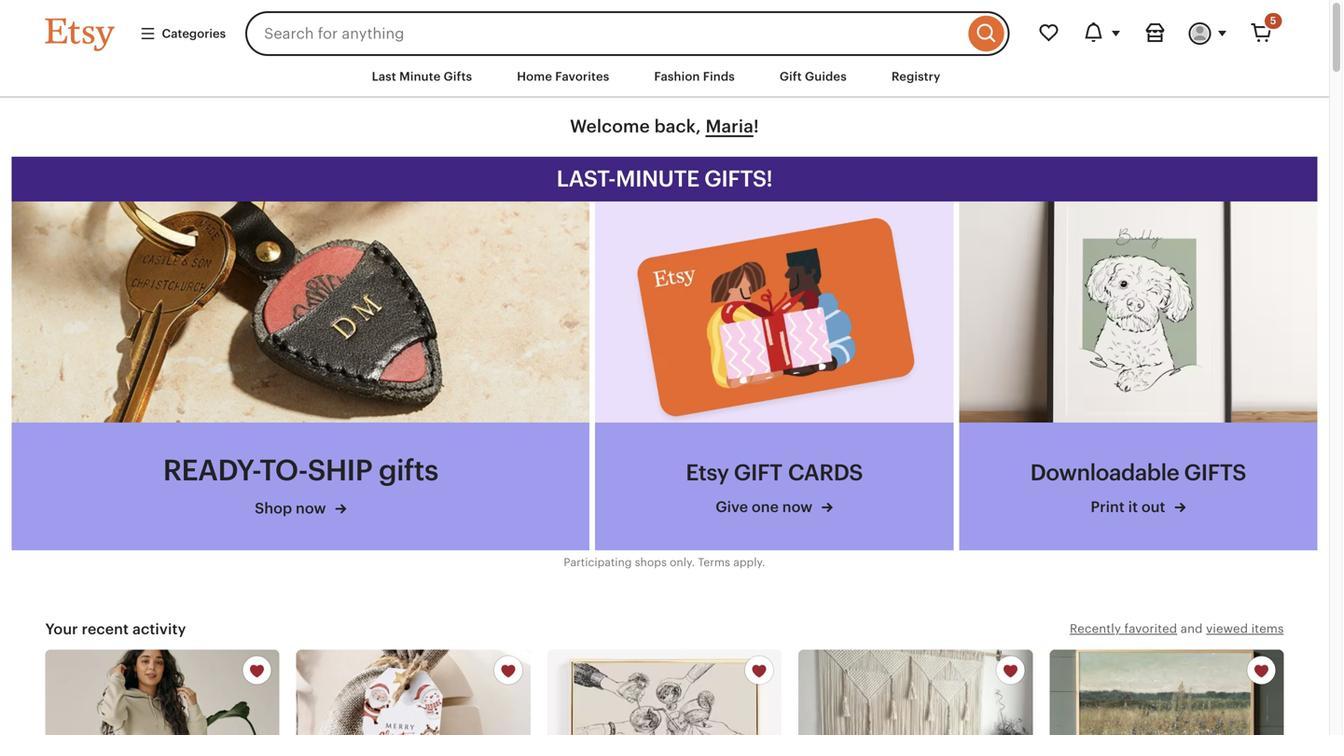 Task type: describe. For each thing, give the bounding box(es) containing it.
shop
[[255, 500, 292, 517]]

recently favorited and viewed items
[[1070, 622, 1284, 636]]

shop now link
[[163, 498, 438, 519]]

Search for anything text field
[[246, 11, 964, 56]]

favorites
[[555, 70, 610, 84]]

gift guides
[[780, 70, 847, 84]]

5
[[1271, 15, 1277, 27]]

0 horizontal spatial now
[[296, 500, 326, 517]]

an orange holiday etsy gift card featuring an illustration of one person exchanging a wrapped gift with another person. image
[[595, 201, 954, 423]]

print it out link
[[1026, 497, 1251, 518]]

downloadable gifts
[[1031, 460, 1247, 486]]

participating
[[564, 556, 632, 569]]

gifts
[[379, 454, 438, 487]]

participating shops only. terms apply.
[[564, 556, 766, 569]]

finds
[[703, 70, 735, 84]]

!
[[754, 116, 759, 136]]

minute
[[400, 70, 441, 84]]

last-minute gifts! link
[[12, 157, 1318, 201]]

back,
[[655, 116, 701, 136]]

a black leather key chain guitar pick holder shown personalized with gold imprinted initials. image
[[12, 201, 590, 423]]

categories
[[162, 27, 226, 41]]

home
[[517, 70, 552, 84]]

gift cards
[[734, 460, 863, 486]]

only.
[[670, 556, 695, 569]]

etsy gift cards
[[686, 460, 863, 486]]

menu bar containing last minute gifts
[[12, 56, 1318, 98]]

gifts
[[444, 70, 472, 84]]

print it out
[[1091, 499, 1170, 516]]

items
[[1252, 622, 1284, 636]]

viewed
[[1207, 622, 1249, 636]]

macrame headboard, wall art decoration, large wall hanging, bohemian home decor tapestry, image
[[799, 650, 1033, 735]]

out
[[1142, 499, 1166, 516]]

to-
[[260, 454, 308, 487]]

maria
[[706, 116, 754, 136]]

categories banner
[[12, 0, 1318, 56]]

gift guides link
[[766, 60, 861, 93]]

minute
[[616, 166, 700, 192]]

guides
[[805, 70, 847, 84]]

registry
[[892, 70, 941, 84]]

your recent activity
[[45, 621, 186, 638]]

recent
[[82, 621, 129, 638]]

viewed items link
[[1207, 622, 1284, 636]]

fashion finds link
[[640, 60, 749, 93]]

one
[[752, 499, 779, 516]]

etsy
[[686, 460, 729, 486]]

gift
[[780, 70, 802, 84]]

last-minute gifts!
[[557, 166, 773, 192]]

welcome back, maria !
[[570, 116, 759, 136]]



Task type: locate. For each thing, give the bounding box(es) containing it.
women's organic cotton pullover hoodie - regular fit - sand - hooded top - soft and cozy - ethical and sustainable clothing image
[[45, 650, 280, 735]]

give one now
[[716, 499, 817, 516]]

print
[[1091, 499, 1125, 516]]

recently favorited link
[[1070, 622, 1178, 636]]

now right shop
[[296, 500, 326, 517]]

welcome
[[570, 116, 650, 136]]

ship
[[308, 454, 372, 487]]

shops
[[635, 556, 667, 569]]

vintage wildflower field wall art | field of flowers art | botanical wildflower art | 167 image
[[1050, 650, 1284, 735]]

now
[[783, 499, 813, 516], [296, 500, 326, 517]]

last minute gifts link
[[358, 60, 486, 93]]

home favorites
[[517, 70, 610, 84]]

gifts!
[[705, 166, 773, 192]]

fashion finds
[[654, 70, 735, 84]]

recently
[[1070, 622, 1122, 636]]

ready-
[[163, 454, 260, 487]]

last minute gifts
[[372, 70, 472, 84]]

maria link
[[706, 116, 754, 136]]

1 horizontal spatial now
[[783, 499, 813, 516]]

your
[[45, 621, 78, 638]]

give one now link
[[681, 497, 868, 518]]

it
[[1129, 499, 1138, 516]]

menu bar
[[12, 56, 1318, 98]]

None search field
[[246, 11, 1010, 56]]

last
[[372, 70, 396, 84]]

gifts
[[1185, 460, 1247, 486]]

a custom digital print of a white dog winking featuring the name "buddy" written in a cursive font on the top shown in a black frame. image
[[960, 201, 1318, 423]]

fashion
[[654, 70, 700, 84]]

registry link
[[878, 60, 955, 93]]

cheers print | bar cart wall decor | cheers sign | cheers printable wall art | bar cart accessories | bar cart art | digital download image
[[548, 650, 782, 735]]

shop now
[[255, 500, 330, 517]]

downloadable
[[1031, 460, 1180, 486]]

merry christmas gift tag printable, printable christmas gift tag, holiday party favor tag, editable christmas gift tag download, holiday tag image
[[296, 650, 531, 735]]

give
[[716, 499, 748, 516]]

and
[[1181, 622, 1203, 636]]

home favorites link
[[503, 60, 624, 93]]

activity
[[133, 621, 186, 638]]

ready-to-ship gifts
[[163, 454, 438, 487]]

categories button
[[126, 17, 240, 50]]

favorited
[[1125, 622, 1178, 636]]

now right one
[[783, 499, 813, 516]]

none search field inside categories banner
[[246, 11, 1010, 56]]

terms apply.
[[698, 556, 766, 569]]

5 link
[[1240, 11, 1284, 56]]

last-
[[557, 166, 616, 192]]



Task type: vqa. For each thing, say whether or not it's contained in the screenshot.
Privacy related to Privacy link
no



